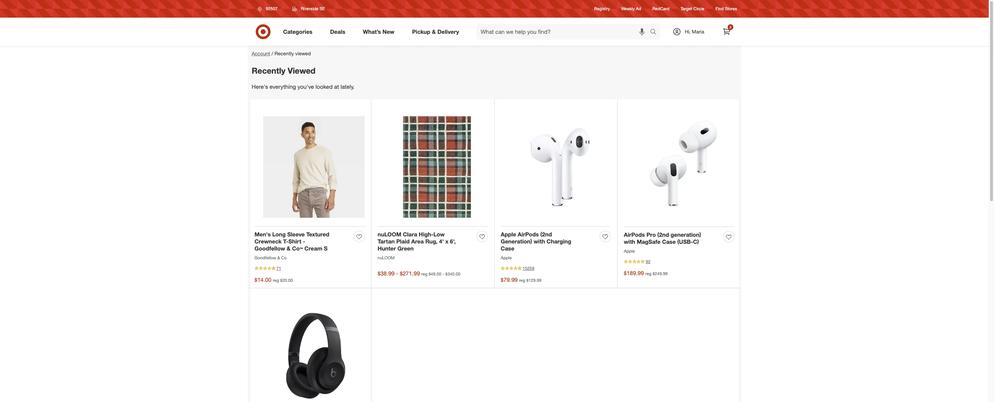 Task type: vqa. For each thing, say whether or not it's contained in the screenshot.


Task type: describe. For each thing, give the bounding box(es) containing it.
circle
[[694, 6, 705, 11]]

delivery
[[438, 28, 459, 35]]

$14.00
[[255, 277, 272, 284]]

charging
[[547, 238, 572, 245]]

looked
[[316, 83, 333, 90]]

$20.00
[[280, 278, 293, 283]]

redcard
[[653, 6, 670, 11]]

92507 button
[[253, 2, 285, 15]]

crewneck
[[255, 238, 282, 245]]

rug,
[[426, 238, 438, 245]]

x
[[446, 238, 449, 245]]

search button
[[647, 24, 664, 41]]

apple link for apple airpods (2nd generation) with charging case
[[501, 255, 512, 261]]

nuloom for nuloom clara high-low tartan plaid area rug, 4' x 6', hunter green
[[378, 231, 402, 238]]

reg for airpods pro (2nd generation) with magsafe case (usb‑c)
[[646, 271, 652, 277]]

clara
[[403, 231, 417, 238]]

3
[[730, 25, 732, 29]]

lately.
[[341, 83, 355, 90]]

71
[[277, 266, 281, 272]]

apple link for airpods pro (2nd generation) with magsafe case (usb‑c)
[[624, 249, 635, 254]]

textured
[[307, 231, 330, 238]]

riverside se
[[301, 6, 325, 11]]

riverside
[[301, 6, 319, 11]]

71 link
[[255, 266, 281, 272]]

recently viewed
[[252, 66, 316, 76]]

shirt
[[289, 238, 302, 245]]

nuloom clara high-low tartan plaid area rug, 4' x 6', hunter green link
[[378, 231, 456, 252]]

account
[[252, 50, 270, 56]]

nuloom clara high-low tartan plaid area rug image
[[386, 116, 488, 218]]

92 link
[[624, 259, 651, 265]]

everything
[[270, 83, 296, 90]]

& inside men's long sleeve textured crewneck t-shirt - goodfellow & co™ cream s
[[287, 245, 291, 252]]

$271.99
[[400, 271, 420, 278]]

magsafe
[[637, 238, 661, 246]]

find stores
[[716, 6, 738, 11]]

viewed
[[288, 66, 316, 76]]

(2nd for charging
[[541, 231, 552, 238]]

airpods inside the airpods pro (2nd generation) with magsafe case (usb‑c)
[[624, 231, 645, 238]]

you've
[[298, 83, 314, 90]]

riverside se button
[[288, 2, 330, 15]]

account link
[[252, 50, 270, 56]]

maria
[[692, 29, 705, 35]]

nuloom for nuloom link
[[378, 255, 395, 261]]

low
[[434, 231, 445, 238]]

pickup & delivery
[[412, 28, 459, 35]]

viewed
[[295, 50, 311, 56]]

co
[[281, 255, 287, 261]]

target
[[681, 6, 693, 11]]

cream
[[305, 245, 323, 252]]

t-
[[283, 238, 289, 245]]

registry link
[[595, 6, 610, 12]]

apple airpods (2nd generation) with charging case image
[[510, 116, 611, 218]]

reg for men's long sleeve textured crewneck t-shirt - goodfellow & co™ cream s
[[273, 278, 279, 283]]

registry
[[595, 6, 610, 11]]

nuloom link
[[378, 255, 395, 261]]

find
[[716, 6, 724, 11]]

hunter
[[378, 245, 396, 252]]

men's long sleeve textured crewneck t-shirt - goodfellow & co™ cream s
[[255, 231, 330, 252]]

sleeve
[[287, 231, 305, 238]]

$49.00
[[429, 272, 442, 277]]

green
[[398, 245, 414, 252]]

pickup & delivery link
[[406, 24, 468, 40]]

weekly
[[622, 6, 635, 11]]

$14.00 reg $20.00
[[255, 277, 293, 284]]

what's new link
[[357, 24, 404, 40]]

deals
[[330, 28, 345, 35]]

case for generation)
[[663, 238, 676, 246]]

airpods pro (2nd generation) with magsafe case (usb‑c)
[[624, 231, 702, 246]]



Task type: locate. For each thing, give the bounding box(es) containing it.
1 horizontal spatial airpods
[[624, 231, 645, 238]]

with left charging
[[534, 238, 545, 245]]

se
[[320, 6, 325, 11]]

0 horizontal spatial airpods
[[518, 231, 539, 238]]

nuloom inside nuloom clara high-low tartan plaid area rug, 4' x 6', hunter green
[[378, 231, 402, 238]]

target circle link
[[681, 6, 705, 12]]

goodfellow & co
[[255, 255, 287, 261]]

0 horizontal spatial apple link
[[501, 255, 512, 261]]

apple link up 92 link
[[624, 249, 635, 254]]

1 nuloom from the top
[[378, 231, 402, 238]]

2 nuloom from the top
[[378, 255, 395, 261]]

find stores link
[[716, 6, 738, 12]]

search
[[647, 29, 664, 36]]

pro
[[647, 231, 656, 238]]

1 horizontal spatial case
[[663, 238, 676, 246]]

case
[[663, 238, 676, 246], [501, 245, 515, 252]]

reg left the $49.00 on the bottom left
[[422, 272, 428, 277]]

tartan
[[378, 238, 395, 245]]

0 horizontal spatial (2nd
[[541, 231, 552, 238]]

new
[[383, 28, 395, 35]]

with for charging
[[534, 238, 545, 245]]

$340.00
[[446, 272, 461, 277]]

stores
[[725, 6, 738, 11]]

airpods pro (2nd generation) with magsafe case (usb‑c) link
[[624, 231, 702, 246]]

apple for airpods pro (2nd generation) with magsafe case (usb‑c)
[[624, 249, 635, 254]]

1 horizontal spatial with
[[624, 238, 636, 246]]

airpods
[[518, 231, 539, 238], [624, 231, 645, 238]]

categories link
[[277, 24, 321, 40]]

(2nd inside the airpods pro (2nd generation) with magsafe case (usb‑c)
[[658, 231, 669, 238]]

0 vertical spatial goodfellow
[[255, 245, 285, 252]]

what's new
[[363, 28, 395, 35]]

what's
[[363, 28, 381, 35]]

& right pickup
[[432, 28, 436, 35]]

1 vertical spatial &
[[287, 245, 291, 252]]

92
[[646, 260, 651, 265]]

pickup
[[412, 28, 431, 35]]

goodfellow up goodfellow & co
[[255, 245, 285, 252]]

apple airpods (2nd generation) with charging case link
[[501, 231, 572, 252]]

at
[[334, 83, 339, 90]]

hi, maria
[[685, 29, 705, 35]]

co™
[[292, 245, 303, 252]]

0 horizontal spatial &
[[277, 255, 280, 261]]

1 goodfellow from the top
[[255, 245, 285, 252]]

(2nd inside apple airpods (2nd generation) with charging case
[[541, 231, 552, 238]]

case inside the airpods pro (2nd generation) with magsafe case (usb‑c)
[[663, 238, 676, 246]]

1 horizontal spatial (2nd
[[658, 231, 669, 238]]

recently down /
[[252, 66, 286, 76]]

generation)
[[671, 231, 702, 238]]

& left co™
[[287, 245, 291, 252]]

reg
[[646, 271, 652, 277], [422, 272, 428, 277], [273, 278, 279, 283], [519, 278, 526, 283]]

weekly ad
[[622, 6, 642, 11]]

- inside men's long sleeve textured crewneck t-shirt - goodfellow & co™ cream s
[[303, 238, 305, 245]]

with left magsafe
[[624, 238, 636, 246]]

1 horizontal spatial -
[[396, 271, 399, 278]]

0 vertical spatial nuloom
[[378, 231, 402, 238]]

0 vertical spatial apple link
[[624, 249, 635, 254]]

with inside the airpods pro (2nd generation) with magsafe case (usb‑c)
[[624, 238, 636, 246]]

- inside "$38.99 - $271.99 reg $49.00 - $340.00"
[[443, 272, 444, 277]]

hi,
[[685, 29, 691, 35]]

1 horizontal spatial apple link
[[624, 249, 635, 254]]

target circle
[[681, 6, 705, 11]]

reg inside "$38.99 - $271.99 reg $49.00 - $340.00"
[[422, 272, 428, 277]]

92507
[[266, 6, 278, 11]]

goodfellow & co link
[[255, 255, 287, 261]]

beats studio pro bluetooth wireless headphones image
[[263, 306, 365, 403]]

nuloom
[[378, 231, 402, 238], [378, 255, 395, 261]]

with inside apple airpods (2nd generation) with charging case
[[534, 238, 545, 245]]

case right pro
[[663, 238, 676, 246]]

reg inside $189.99 reg $249.99
[[646, 271, 652, 277]]

- right "shirt"
[[303, 238, 305, 245]]

categories
[[283, 28, 313, 35]]

reg down 92
[[646, 271, 652, 277]]

15259
[[523, 266, 535, 272]]

0 horizontal spatial with
[[534, 238, 545, 245]]

here's
[[252, 83, 268, 90]]

men's
[[255, 231, 271, 238]]

1 vertical spatial apple link
[[501, 255, 512, 261]]

$189.99
[[624, 270, 644, 277]]

& for co
[[277, 255, 280, 261]]

with for magsafe
[[624, 238, 636, 246]]

- right $38.99 on the left of the page
[[396, 271, 399, 278]]

(2nd
[[541, 231, 552, 238], [658, 231, 669, 238]]

0 vertical spatial recently
[[275, 50, 294, 56]]

goodfellow up 71 link
[[255, 255, 276, 261]]

$38.99
[[378, 271, 395, 278]]

1 vertical spatial recently
[[252, 66, 286, 76]]

2 horizontal spatial -
[[443, 272, 444, 277]]

reg inside $79.99 reg $129.99
[[519, 278, 526, 283]]

apple
[[501, 231, 516, 238], [624, 249, 635, 254], [501, 255, 512, 261]]

(2nd right pro
[[658, 231, 669, 238]]

$79.99
[[501, 277, 518, 284]]

redcard link
[[653, 6, 670, 12]]

0 horizontal spatial case
[[501, 245, 515, 252]]

$79.99 reg $129.99
[[501, 277, 542, 284]]

15259 link
[[501, 266, 535, 272]]

reg inside $14.00 reg $20.00
[[273, 278, 279, 283]]

4'
[[439, 238, 444, 245]]

goodfellow inside men's long sleeve textured crewneck t-shirt - goodfellow & co™ cream s
[[255, 245, 285, 252]]

- right the $49.00 on the bottom left
[[443, 272, 444, 277]]

apple inside apple airpods (2nd generation) with charging case
[[501, 231, 516, 238]]

0 horizontal spatial -
[[303, 238, 305, 245]]

nuloom up hunter
[[378, 231, 402, 238]]

0 vertical spatial apple
[[501, 231, 516, 238]]

0 vertical spatial &
[[432, 28, 436, 35]]

(2nd right generation)
[[541, 231, 552, 238]]

apple for apple airpods (2nd generation) with charging case
[[501, 255, 512, 261]]

reg left $20.00
[[273, 278, 279, 283]]

2 horizontal spatial &
[[432, 28, 436, 35]]

1 vertical spatial nuloom
[[378, 255, 395, 261]]

1 vertical spatial apple
[[624, 249, 635, 254]]

/
[[272, 50, 273, 56]]

$129.99
[[527, 278, 542, 283]]

men's long sleeve textured crewneck shirt - goodfellow & co™ image
[[263, 116, 365, 218]]

2 goodfellow from the top
[[255, 255, 276, 261]]

& left co
[[277, 255, 280, 261]]

What can we help you find? suggestions appear below search field
[[477, 24, 652, 40]]

plaid
[[397, 238, 410, 245]]

& for delivery
[[432, 28, 436, 35]]

here's everything you've looked at lately.
[[252, 83, 355, 90]]

3 link
[[719, 24, 735, 40]]

airpods left charging
[[518, 231, 539, 238]]

reg for apple airpods (2nd generation) with charging case
[[519, 278, 526, 283]]

high-
[[419, 231, 434, 238]]

recently
[[275, 50, 294, 56], [252, 66, 286, 76]]

1 vertical spatial goodfellow
[[255, 255, 276, 261]]

(usb‑c)
[[678, 238, 699, 246]]

case for generation)
[[501, 245, 515, 252]]

2 vertical spatial apple
[[501, 255, 512, 261]]

$189.99 reg $249.99
[[624, 270, 668, 277]]

generation)
[[501, 238, 532, 245]]

s
[[324, 245, 328, 252]]

case inside apple airpods (2nd generation) with charging case
[[501, 245, 515, 252]]

apple link up 15259 'link'
[[501, 255, 512, 261]]

&
[[432, 28, 436, 35], [287, 245, 291, 252], [277, 255, 280, 261]]

weekly ad link
[[622, 6, 642, 12]]

long
[[272, 231, 286, 238]]

ad
[[636, 6, 642, 11]]

account / recently viewed
[[252, 50, 311, 56]]

(2nd for magsafe
[[658, 231, 669, 238]]

airpods pro (2nd generation) with magsafe case (usb‑c) image
[[633, 116, 735, 218]]

nuloom down hunter
[[378, 255, 395, 261]]

airpods left pro
[[624, 231, 645, 238]]

$38.99 - $271.99 reg $49.00 - $340.00
[[378, 271, 461, 278]]

1 horizontal spatial &
[[287, 245, 291, 252]]

with
[[534, 238, 545, 245], [624, 238, 636, 246]]

airpods inside apple airpods (2nd generation) with charging case
[[518, 231, 539, 238]]

nuloom clara high-low tartan plaid area rug, 4' x 6', hunter green
[[378, 231, 456, 252]]

case up 15259 'link'
[[501, 245, 515, 252]]

recently right /
[[275, 50, 294, 56]]

apple airpods (2nd generation) with charging case
[[501, 231, 572, 252]]

reg left $129.99
[[519, 278, 526, 283]]

2 vertical spatial &
[[277, 255, 280, 261]]

area
[[411, 238, 424, 245]]



